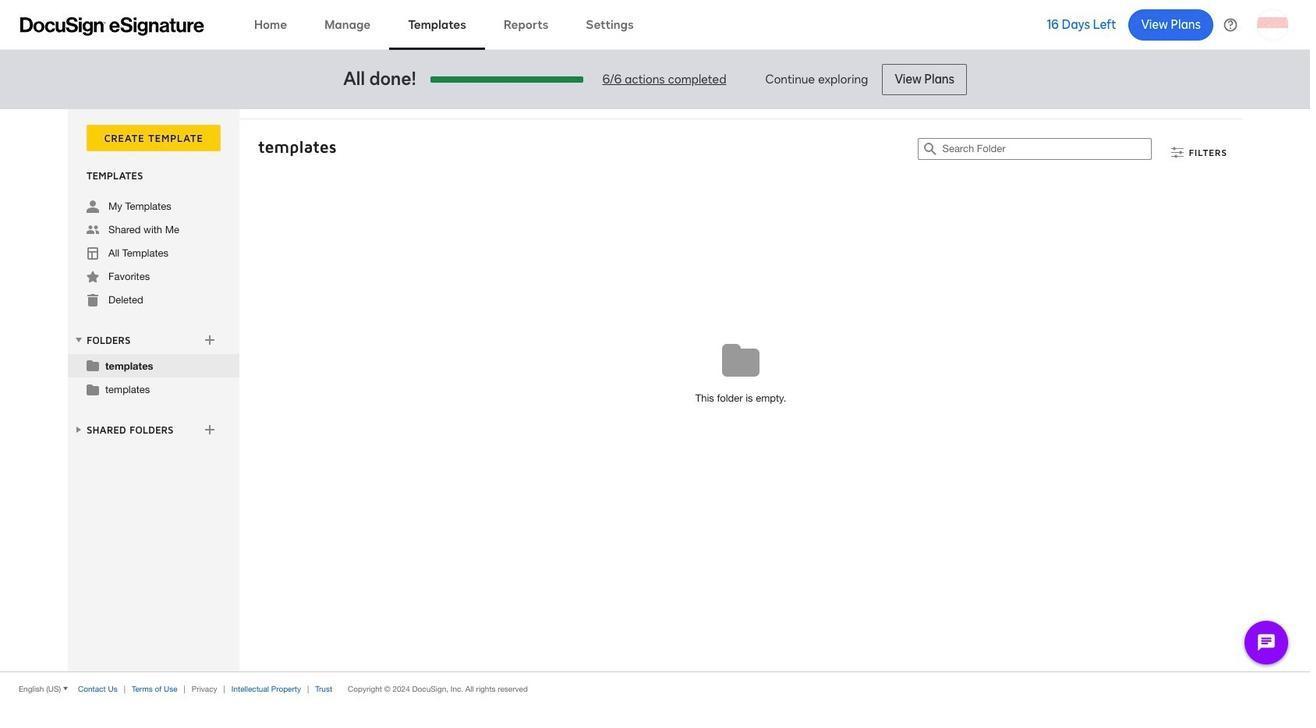 Task type: locate. For each thing, give the bounding box(es) containing it.
secondary navigation region
[[68, 109, 1246, 671]]

more info region
[[0, 671, 1310, 705]]

folder image
[[87, 359, 99, 371]]

templates image
[[87, 247, 99, 260]]

view shared folders image
[[73, 423, 85, 436]]

user image
[[87, 200, 99, 213]]



Task type: describe. For each thing, give the bounding box(es) containing it.
trash image
[[87, 294, 99, 306]]

folder image
[[87, 383, 99, 395]]

Search Folder text field
[[942, 139, 1151, 159]]

star filled image
[[87, 271, 99, 283]]

docusign esignature image
[[20, 17, 204, 35]]

your uploaded profile image image
[[1257, 9, 1288, 40]]

view folders image
[[73, 334, 85, 346]]

shared image
[[87, 224, 99, 236]]



Task type: vqa. For each thing, say whether or not it's contained in the screenshot.
VIEW SHARED FOLDERS image
yes



